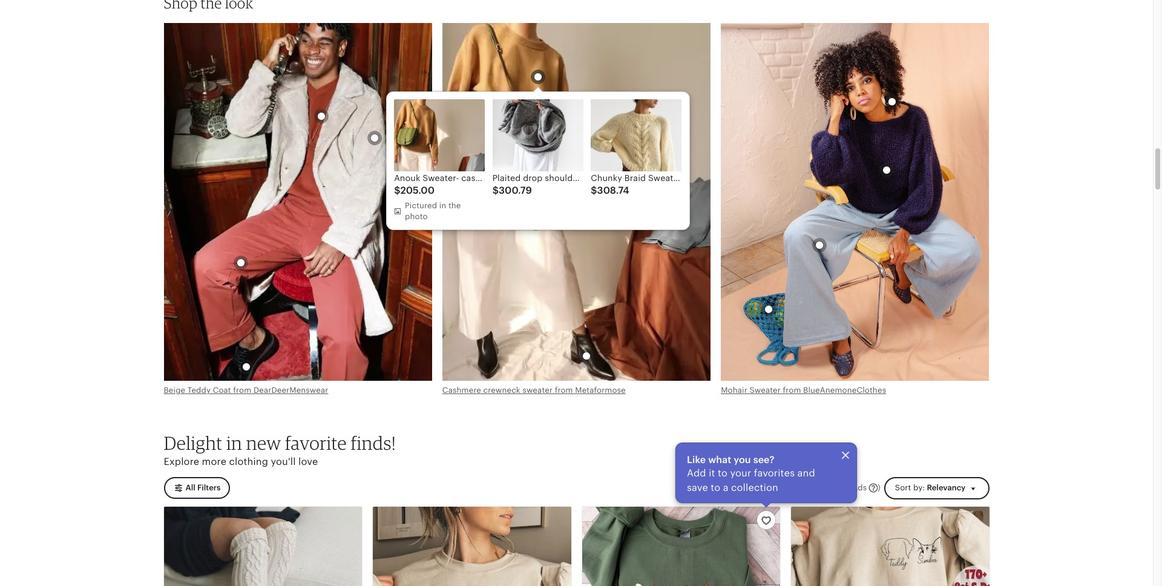 Task type: locate. For each thing, give the bounding box(es) containing it.
205.00
[[401, 185, 435, 196]]

0 vertical spatial in
[[439, 201, 446, 210]]

delight in new favorite finds! explore more clothing you'll love
[[164, 432, 396, 467]]

all filters
[[186, 483, 221, 493]]

to
[[718, 467, 728, 479], [711, 482, 721, 493]]

blueanemoneclothes
[[804, 386, 887, 395]]

all filters button
[[164, 477, 230, 499]]

deardeermenswear
[[254, 386, 328, 395]]

in inside delight in new favorite finds! explore more clothing you'll love
[[226, 432, 242, 454]]

in
[[439, 201, 446, 210], [226, 432, 242, 454]]

delight
[[164, 432, 222, 454]]

$ for 300.79
[[493, 185, 499, 196]]

teddy
[[188, 386, 211, 395]]

sweater
[[750, 386, 781, 395]]

$ for 205.00
[[394, 185, 401, 196]]

results,
[[804, 483, 832, 492]]

you'll
[[271, 456, 296, 467]]

and
[[798, 467, 816, 479]]

(
[[771, 483, 773, 492]]

image containing listing cashmere crewneck sweater from metaformose image
[[443, 23, 711, 381]]

1 from from the left
[[233, 386, 251, 395]]

3 $ from the left
[[591, 185, 597, 196]]

1 horizontal spatial from
[[555, 386, 573, 395]]

explore
[[164, 456, 199, 467]]

3 from from the left
[[783, 386, 801, 395]]

tooltip containing $
[[386, 88, 690, 230]]

1 vertical spatial tooltip
[[676, 442, 857, 506]]

in up the clothing
[[226, 432, 242, 454]]

2 horizontal spatial from
[[783, 386, 801, 395]]

0 vertical spatial tooltip
[[386, 88, 690, 230]]

pictured
[[405, 201, 437, 210]]

a
[[723, 482, 729, 493]]

metaformose
[[575, 386, 626, 395]]

0 horizontal spatial from
[[233, 386, 251, 395]]

1 vertical spatial in
[[226, 432, 242, 454]]

)
[[878, 483, 881, 492]]

1 $ from the left
[[394, 185, 401, 196]]

like
[[687, 454, 706, 465]]

cat sweatshirt,cute cat sweatshirt,black cat shirt,cat peeking sweatshirt,womens funny sweatshirt,gift for cats lover,cat mom sweatshirt image
[[373, 507, 571, 586]]

0 horizontal spatial $
[[394, 185, 401, 196]]

300.79
[[499, 185, 532, 196]]

tooltip
[[386, 88, 690, 230], [676, 442, 857, 506]]

$
[[394, 185, 401, 196], [493, 185, 499, 196], [591, 185, 597, 196]]

the
[[449, 201, 461, 210]]

to right it
[[718, 467, 728, 479]]

beige
[[164, 386, 185, 395]]

ads
[[853, 483, 867, 492]]

1 horizontal spatial $
[[493, 185, 499, 196]]

308.74
[[597, 185, 630, 196]]

favorite
[[285, 432, 347, 454]]

$ 205.00
[[394, 185, 435, 196]]

sort by: relevancy
[[895, 483, 966, 492]]

2 $ from the left
[[493, 185, 499, 196]]

cashmere crewneck sweater from metaformose link
[[443, 386, 626, 395]]

from
[[233, 386, 251, 395], [555, 386, 573, 395], [783, 386, 801, 395]]

chunky braid sweater — hand knit mohair cropped pullover, luxurious oversized cable knit sweater, mockneck & bubble sleeves, boxy fit raglan image
[[591, 99, 682, 171]]

$ 308.74
[[591, 185, 630, 196]]

image containing listing beige teddy coat from deardeermenswear image
[[164, 23, 432, 381]]

all
[[186, 483, 195, 493]]

2 horizontal spatial $
[[591, 185, 597, 196]]

to left a
[[711, 482, 721, 493]]

0 horizontal spatial in
[[226, 432, 242, 454]]

filters
[[197, 483, 221, 493]]

158,514
[[774, 483, 802, 492]]

finds!
[[351, 432, 396, 454]]

in left the
[[439, 201, 446, 210]]

beige teddy coat from deardeermenswear
[[164, 386, 328, 395]]

anouk sweater- cashmere wool crew neck sweater (more colours available) image
[[394, 99, 485, 171]]

in inside the pictured in the photo
[[439, 201, 446, 210]]

2 from from the left
[[555, 386, 573, 395]]

$ 300.79
[[493, 185, 532, 196]]

1 horizontal spatial in
[[439, 201, 446, 210]]



Task type: describe. For each thing, give the bounding box(es) containing it.
it
[[709, 467, 715, 479]]

mohair sweater from blueanemoneclothes link
[[721, 386, 887, 395]]

add
[[687, 467, 706, 479]]

love
[[299, 456, 318, 467]]

relevancy
[[927, 483, 966, 492]]

with ads
[[834, 483, 867, 492]]

see?
[[754, 454, 775, 465]]

more
[[202, 456, 227, 467]]

personalized dog and cat ears sweatshirt, gift for pet mom, dog name shirt, pet memorial tee, new pet owner gift, custom cat breeds ears image
[[791, 507, 990, 586]]

sweater
[[523, 386, 553, 395]]

by:
[[914, 483, 925, 492]]

collection
[[732, 482, 779, 493]]

crewneck
[[484, 386, 521, 395]]

from for metaformose
[[555, 386, 573, 395]]

tooltip containing like what you see?
[[676, 442, 857, 506]]

cashmere crewneck sweater from metaformose
[[443, 386, 626, 395]]

image containing listing mohair sweater from blueanemoneclothes image
[[721, 23, 990, 381]]

pictured in the photo
[[405, 201, 461, 221]]

mohair
[[721, 386, 748, 395]]

( 158,514 results,
[[771, 483, 832, 492]]

from for deardeermenswear
[[233, 386, 251, 395]]

tis the season sweatshirt, christmas tis the season sweatshirt, merry christmas shirt, christmas sweatshirt, cute winter hoodie image
[[582, 507, 781, 586]]

save
[[687, 482, 708, 493]]

cable knitted lounge socks // open work knit lounge socks image
[[164, 507, 362, 586]]

1 vertical spatial to
[[711, 482, 721, 493]]

like what you see? add it to your favorites and save to a collection
[[687, 454, 816, 493]]

cashmere
[[443, 386, 481, 395]]

mohair sweater from blueanemoneclothes
[[721, 386, 887, 395]]

favorites
[[754, 467, 795, 479]]

photo
[[405, 212, 428, 221]]

with
[[834, 483, 851, 492]]

beige teddy coat from deardeermenswear link
[[164, 386, 328, 395]]

$ for 308.74
[[591, 185, 597, 196]]

in for the
[[439, 201, 446, 210]]

sort
[[895, 483, 912, 492]]

your
[[731, 467, 752, 479]]

0 vertical spatial to
[[718, 467, 728, 479]]

clothing
[[229, 456, 268, 467]]

new
[[246, 432, 281, 454]]

coat
[[213, 386, 231, 395]]

in for new
[[226, 432, 242, 454]]

what
[[709, 454, 732, 465]]

you
[[734, 454, 751, 465]]

plaited drop shoulder oversized sweater, wool sweater, cable knit sweater, handmade sweater, plaited sweater, knitted jumper, atuko image
[[493, 99, 584, 171]]



Task type: vqa. For each thing, say whether or not it's contained in the screenshot.
ChrisHagan
no



